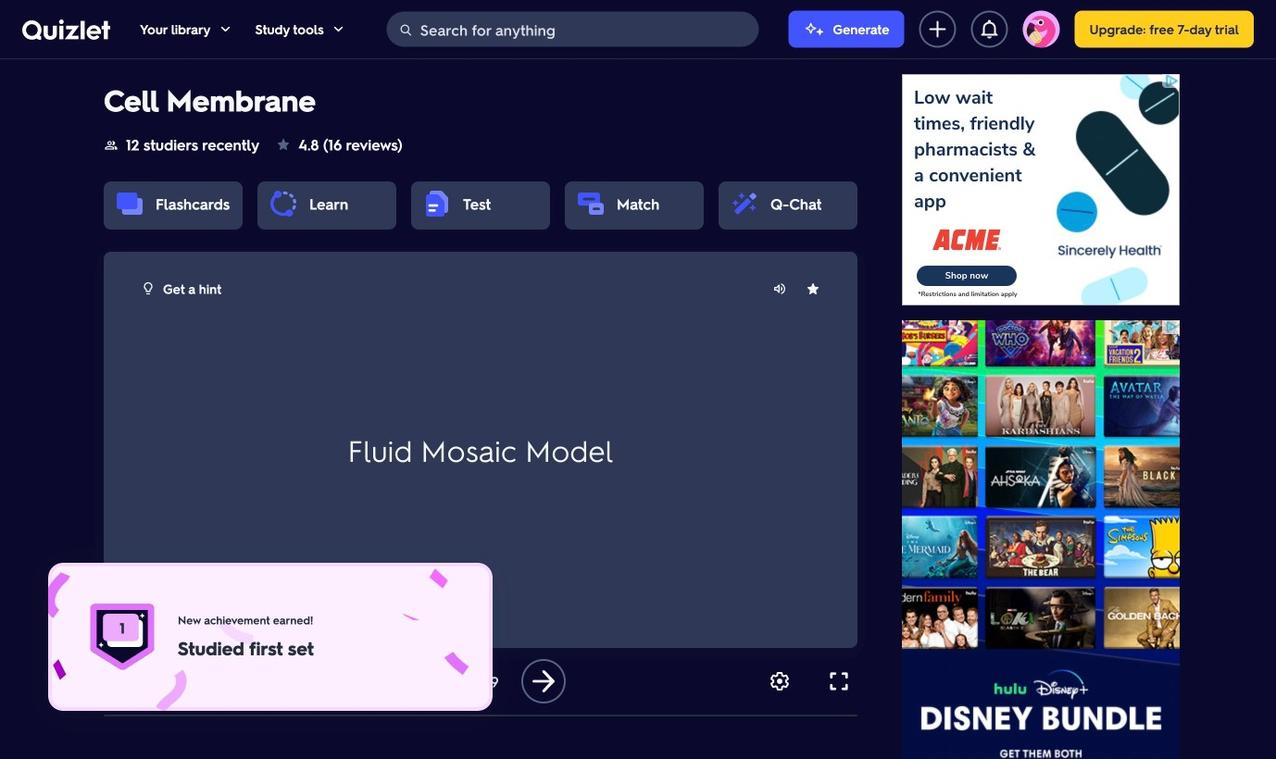 Task type: describe. For each thing, give the bounding box(es) containing it.
Search field
[[388, 12, 758, 47]]

search image
[[399, 23, 414, 37]]

options image
[[769, 671, 791, 693]]

create image
[[927, 18, 949, 40]]

bell image
[[979, 18, 1001, 40]]

studied first set image
[[82, 596, 163, 678]]

1 quizlet image from the top
[[22, 19, 110, 40]]

play image
[[111, 671, 133, 693]]

sparkle image
[[803, 18, 826, 40]]

2 quizlet image from the top
[[22, 19, 110, 40]]

profile picture image
[[1023, 11, 1060, 48]]

2 advertisement element from the top
[[902, 320, 1180, 760]]

fluid mosaic model element
[[141, 304, 821, 596]]

arrow right image
[[529, 667, 558, 697]]



Task type: vqa. For each thing, say whether or not it's contained in the screenshot.
Studied first set image
yes



Task type: locate. For each thing, give the bounding box(es) containing it.
None search field
[[387, 12, 759, 47]]

describes both the "mosaic" arrangement of proteins embedded throughout the lipid bilayer as well as the "fluid" movement of lipids and proteins alike. image
[[503, 329, 821, 571]]

quizlet image
[[22, 19, 110, 40], [22, 19, 110, 40]]

sound image
[[772, 282, 787, 296]]

star filled image for sound icon
[[806, 282, 821, 296]]

1 horizontal spatial caret down image
[[331, 22, 346, 37]]

star filled image for sound image
[[806, 282, 821, 296]]

Search text field
[[420, 12, 753, 47]]

advertisement element
[[902, 74, 1180, 306], [902, 320, 1180, 760]]

star filled image
[[806, 282, 821, 296], [806, 282, 821, 296]]

0 horizontal spatial caret down image
[[218, 22, 233, 37]]

alert
[[48, 563, 493, 756]]

lightbulb image
[[141, 281, 156, 296]]

star filled image
[[276, 137, 291, 152]]

shuffle image
[[170, 671, 193, 693]]

fullscreen image
[[828, 671, 850, 693]]

caret down image
[[218, 22, 233, 37], [331, 22, 346, 37]]

1 vertical spatial advertisement element
[[902, 320, 1180, 760]]

1 caret down image from the left
[[218, 22, 233, 37]]

sound image
[[772, 282, 787, 296]]

2 caret down image from the left
[[331, 22, 346, 37]]

0 vertical spatial advertisement element
[[902, 74, 1180, 306]]

describes both the "mosaic" arrangement of proteins embedded throughout the lipid bilayer as well as the "fluid" movement of lipids and proteins alike. element
[[141, 304, 458, 596]]

1 advertisement element from the top
[[902, 74, 1180, 306]]



